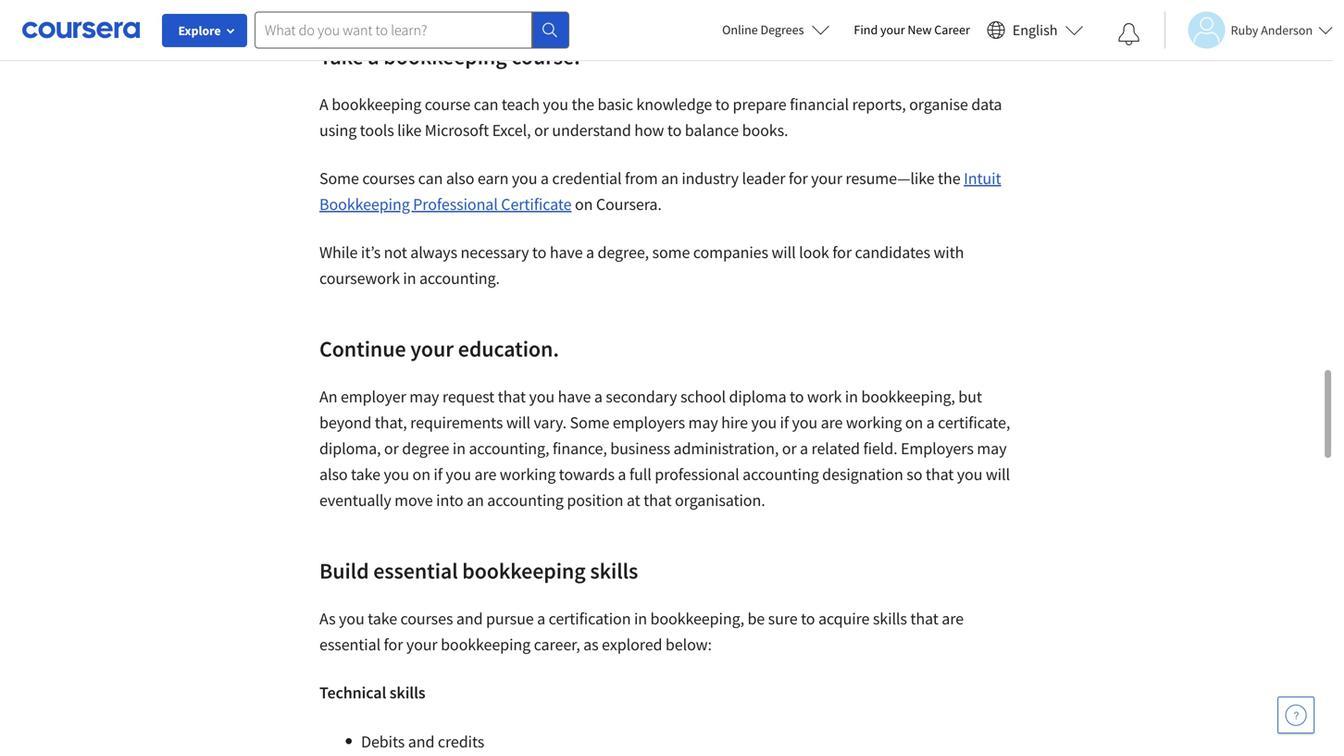 Task type: describe. For each thing, give the bounding box(es) containing it.
diploma
[[729, 387, 787, 407]]

data
[[972, 94, 1002, 115]]

requirements
[[410, 413, 503, 433]]

that inside as you take courses and pursue a certification in bookkeeping, be sure to acquire skills that are essential for your bookkeeping career, as explored below:
[[911, 609, 939, 630]]

in inside as you take courses and pursue a certification in bookkeeping, be sure to acquire skills that are essential for your bookkeeping career, as explored below:
[[634, 609, 647, 630]]

pursue
[[486, 609, 534, 630]]

for inside as you take courses and pursue a certification in bookkeeping, be sure to acquire skills that are essential for your bookkeeping career, as explored below:
[[384, 635, 403, 656]]

online degrees
[[722, 21, 804, 38]]

2 vertical spatial will
[[986, 464, 1010, 485]]

not
[[384, 242, 407, 263]]

you down work
[[792, 413, 818, 433]]

below:
[[666, 635, 712, 656]]

vary.
[[534, 413, 567, 433]]

and
[[456, 609, 483, 630]]

so
[[907, 464, 923, 485]]

with
[[934, 242, 964, 263]]

1 horizontal spatial for
[[789, 168, 808, 189]]

some inside the an employer may request that you have a secondary school diploma to work in bookkeeping, but beyond that, requirements will vary. some employers may hire you if you are working on a certificate, diploma, or degree in accounting, finance, business administration, or a related field. employers may also take you on if you are working towards a full professional accounting designation so that you will eventually move into an accounting position at that organisation.
[[570, 413, 610, 433]]

to right how
[[668, 120, 682, 141]]

as
[[319, 609, 336, 630]]

will inside while it's not always necessary to have a degree, some companies will look for candidates with coursework in accounting.
[[772, 242, 796, 263]]

some courses can also earn you a credential from an industry leader for your resume—like the
[[319, 168, 964, 189]]

financial
[[790, 94, 849, 115]]

eventually
[[319, 490, 391, 511]]

prepare
[[733, 94, 787, 115]]

career
[[935, 21, 970, 38]]

find
[[854, 21, 878, 38]]

explored
[[602, 635, 662, 656]]

that right at
[[644, 490, 672, 511]]

have for you
[[558, 387, 591, 407]]

take
[[319, 43, 364, 70]]

education.
[[458, 335, 559, 363]]

a bookkeeping course can teach you the basic knowledge to prepare financial reports, organise data using tools like microsoft excel, or understand how to balance books.
[[319, 94, 1002, 141]]

candidates
[[855, 242, 931, 263]]

school
[[681, 387, 726, 407]]

0 horizontal spatial are
[[475, 464, 497, 485]]

your inside as you take courses and pursue a certification in bookkeeping, be sure to acquire skills that are essential for your bookkeeping career, as explored below:
[[406, 635, 438, 656]]

1 horizontal spatial working
[[846, 413, 902, 433]]

request
[[442, 387, 495, 407]]

0 vertical spatial essential
[[373, 557, 458, 585]]

professional
[[655, 464, 739, 485]]

that right so
[[926, 464, 954, 485]]

2 vertical spatial on
[[413, 464, 431, 485]]

or inside a bookkeeping course can teach you the basic knowledge to prepare financial reports, organise data using tools like microsoft excel, or understand how to balance books.
[[534, 120, 549, 141]]

for inside while it's not always necessary to have a degree, some companies will look for candidates with coursework in accounting.
[[833, 242, 852, 263]]

find your new career link
[[845, 19, 979, 42]]

finance,
[[553, 438, 607, 459]]

online degrees button
[[708, 9, 845, 50]]

1 vertical spatial working
[[500, 464, 556, 485]]

0 horizontal spatial will
[[506, 413, 531, 433]]

employers
[[901, 438, 974, 459]]

towards
[[559, 464, 615, 485]]

english button
[[979, 0, 1091, 60]]

work
[[807, 387, 842, 407]]

course
[[425, 94, 471, 115]]

courses inside as you take courses and pursue a certification in bookkeeping, be sure to acquire skills that are essential for your bookkeeping career, as explored below:
[[400, 609, 453, 630]]

on coursera.
[[572, 194, 665, 215]]

look
[[799, 242, 829, 263]]

leader
[[742, 168, 786, 189]]

some
[[652, 242, 690, 263]]

online
[[722, 21, 758, 38]]

a right take
[[368, 43, 379, 70]]

earn
[[478, 168, 509, 189]]

a left the related at bottom right
[[800, 438, 808, 459]]

bookkeeping up pursue
[[462, 557, 586, 585]]

help center image
[[1285, 705, 1307, 727]]

acquire
[[819, 609, 870, 630]]

a
[[319, 94, 328, 115]]

teach
[[502, 94, 540, 115]]

intuit bookkeeping professional certificate link
[[319, 168, 1001, 215]]

a left full
[[618, 464, 626, 485]]

be
[[748, 609, 765, 630]]

move
[[395, 490, 433, 511]]

a up employers
[[927, 413, 935, 433]]

certification
[[549, 609, 631, 630]]

1 horizontal spatial may
[[688, 413, 718, 433]]

how
[[635, 120, 664, 141]]

resume—like
[[846, 168, 935, 189]]

degree
[[402, 438, 449, 459]]

1 horizontal spatial accounting
[[743, 464, 819, 485]]

like
[[397, 120, 422, 141]]

coursework
[[319, 268, 400, 289]]

build essential bookkeeping skills
[[319, 557, 638, 585]]

that,
[[375, 413, 407, 433]]

bookkeeping inside as you take courses and pursue a certification in bookkeeping, be sure to acquire skills that are essential for your bookkeeping career, as explored below:
[[441, 635, 531, 656]]

as
[[583, 635, 599, 656]]

1 vertical spatial on
[[905, 413, 923, 433]]

1 vertical spatial accounting
[[487, 490, 564, 511]]

coursera.
[[596, 194, 662, 215]]

your right leader
[[811, 168, 843, 189]]

balance
[[685, 120, 739, 141]]

certificate,
[[938, 413, 1010, 433]]

0 vertical spatial courses
[[362, 168, 415, 189]]

degree,
[[598, 242, 649, 263]]

0 horizontal spatial may
[[410, 387, 439, 407]]

secondary
[[606, 387, 677, 407]]

companies
[[693, 242, 769, 263]]

in right work
[[845, 387, 858, 407]]

degrees
[[761, 21, 804, 38]]

a up certificate
[[541, 168, 549, 189]]

diploma,
[[319, 438, 381, 459]]

a inside while it's not always necessary to have a degree, some companies will look for candidates with coursework in accounting.
[[586, 242, 594, 263]]

organisation.
[[675, 490, 765, 511]]

explore
[[178, 22, 221, 39]]

1 horizontal spatial skills
[[590, 557, 638, 585]]

you up move
[[384, 464, 409, 485]]

new
[[908, 21, 932, 38]]

to up the balance
[[715, 94, 730, 115]]

coursera image
[[22, 15, 140, 45]]

explore button
[[162, 14, 247, 47]]



Task type: vqa. For each thing, say whether or not it's contained in the screenshot.
option group
no



Task type: locate. For each thing, give the bounding box(es) containing it.
skills right technical
[[390, 683, 426, 704]]

the inside a bookkeeping course can teach you the basic knowledge to prepare financial reports, organise data using tools like microsoft excel, or understand how to balance books.
[[572, 94, 594, 115]]

take
[[351, 464, 381, 485], [368, 609, 397, 630]]

0 horizontal spatial bookkeeping,
[[651, 609, 744, 630]]

2 horizontal spatial are
[[942, 609, 964, 630]]

in down 'requirements'
[[453, 438, 466, 459]]

0 vertical spatial can
[[474, 94, 498, 115]]

a left degree,
[[586, 242, 594, 263]]

1 horizontal spatial or
[[534, 120, 549, 141]]

1 vertical spatial skills
[[873, 609, 907, 630]]

0 horizontal spatial an
[[467, 490, 484, 511]]

career,
[[534, 635, 580, 656]]

your right find
[[881, 21, 905, 38]]

will up accounting,
[[506, 413, 531, 433]]

on
[[575, 194, 593, 215], [905, 413, 923, 433], [413, 464, 431, 485]]

hire
[[721, 413, 748, 433]]

microsoft
[[425, 120, 489, 141]]

essential inside as you take courses and pursue a certification in bookkeeping, be sure to acquire skills that are essential for your bookkeeping career, as explored below:
[[319, 635, 381, 656]]

2 vertical spatial skills
[[390, 683, 426, 704]]

bookkeeping inside a bookkeeping course can teach you the basic knowledge to prepare financial reports, organise data using tools like microsoft excel, or understand how to balance books.
[[332, 94, 422, 115]]

for up technical skills
[[384, 635, 403, 656]]

understand
[[552, 120, 631, 141]]

2 horizontal spatial for
[[833, 242, 852, 263]]

have inside the an employer may request that you have a secondary school diploma to work in bookkeeping, but beyond that, requirements will vary. some employers may hire you if you are working on a certificate, diploma, or degree in accounting, finance, business administration, or a related field. employers may also take you on if you are working towards a full professional accounting designation so that you will eventually move into an accounting position at that organisation.
[[558, 387, 591, 407]]

may
[[410, 387, 439, 407], [688, 413, 718, 433], [977, 438, 1007, 459]]

using
[[319, 120, 357, 141]]

bookkeeping
[[384, 43, 507, 70], [332, 94, 422, 115], [462, 557, 586, 585], [441, 635, 531, 656]]

the left intuit
[[938, 168, 961, 189]]

2 horizontal spatial may
[[977, 438, 1007, 459]]

you up certificate
[[512, 168, 537, 189]]

your
[[881, 21, 905, 38], [811, 168, 843, 189], [410, 335, 454, 363], [406, 635, 438, 656]]

the up the understand
[[572, 94, 594, 115]]

1 vertical spatial may
[[688, 413, 718, 433]]

that right acquire
[[911, 609, 939, 630]]

also inside the an employer may request that you have a secondary school diploma to work in bookkeeping, but beyond that, requirements will vary. some employers may hire you if you are working on a certificate, diploma, or degree in accounting, finance, business administration, or a related field. employers may also take you on if you are working towards a full professional accounting designation so that you will eventually move into an accounting position at that organisation.
[[319, 464, 348, 485]]

1 horizontal spatial on
[[575, 194, 593, 215]]

for
[[789, 168, 808, 189], [833, 242, 852, 263], [384, 635, 403, 656]]

also up professional
[[446, 168, 474, 189]]

1 horizontal spatial some
[[570, 413, 610, 433]]

0 horizontal spatial or
[[384, 438, 399, 459]]

0 vertical spatial have
[[550, 242, 583, 263]]

you up vary.
[[529, 387, 555, 407]]

are inside as you take courses and pursue a certification in bookkeeping, be sure to acquire skills that are essential for your bookkeeping career, as explored below:
[[942, 609, 964, 630]]

1 vertical spatial the
[[938, 168, 961, 189]]

beyond
[[319, 413, 372, 433]]

may up 'requirements'
[[410, 387, 439, 407]]

or right excel,
[[534, 120, 549, 141]]

1 vertical spatial if
[[434, 464, 443, 485]]

are
[[821, 413, 843, 433], [475, 464, 497, 485], [942, 609, 964, 630]]

2 vertical spatial are
[[942, 609, 964, 630]]

an
[[661, 168, 679, 189], [467, 490, 484, 511]]

build
[[319, 557, 369, 585]]

0 vertical spatial accounting
[[743, 464, 819, 485]]

books.
[[742, 120, 788, 141]]

to inside while it's not always necessary to have a degree, some companies will look for candidates with coursework in accounting.
[[532, 242, 547, 263]]

some up bookkeeping
[[319, 168, 359, 189]]

employers
[[613, 413, 685, 433]]

can up professional
[[418, 168, 443, 189]]

0 horizontal spatial working
[[500, 464, 556, 485]]

1 vertical spatial bookkeeping,
[[651, 609, 744, 630]]

technical skills
[[319, 683, 426, 704]]

0 vertical spatial for
[[789, 168, 808, 189]]

courses left and
[[400, 609, 453, 630]]

will down certificate,
[[986, 464, 1010, 485]]

0 vertical spatial on
[[575, 194, 593, 215]]

you
[[543, 94, 569, 115], [512, 168, 537, 189], [529, 387, 555, 407], [751, 413, 777, 433], [792, 413, 818, 433], [384, 464, 409, 485], [446, 464, 471, 485], [957, 464, 983, 485], [339, 609, 364, 630]]

to inside the an employer may request that you have a secondary school diploma to work in bookkeeping, but beyond that, requirements will vary. some employers may hire you if you are working on a certificate, diploma, or degree in accounting, finance, business administration, or a related field. employers may also take you on if you are working towards a full professional accounting designation so that you will eventually move into an accounting position at that organisation.
[[790, 387, 804, 407]]

0 horizontal spatial accounting
[[487, 490, 564, 511]]

in up 'explored'
[[634, 609, 647, 630]]

essential down move
[[373, 557, 458, 585]]

0 vertical spatial an
[[661, 168, 679, 189]]

a up career,
[[537, 609, 545, 630]]

0 vertical spatial some
[[319, 168, 359, 189]]

english
[[1013, 21, 1058, 39]]

can inside a bookkeeping course can teach you the basic knowledge to prepare financial reports, organise data using tools like microsoft excel, or understand how to balance books.
[[474, 94, 498, 115]]

1 horizontal spatial an
[[661, 168, 679, 189]]

technical
[[319, 683, 386, 704]]

in down not
[[403, 268, 416, 289]]

designation
[[822, 464, 904, 485]]

have down certificate
[[550, 242, 583, 263]]

take inside the an employer may request that you have a secondary school diploma to work in bookkeeping, but beyond that, requirements will vary. some employers may hire you if you are working on a certificate, diploma, or degree in accounting, finance, business administration, or a related field. employers may also take you on if you are working towards a full professional accounting designation so that you will eventually move into an accounting position at that organisation.
[[351, 464, 381, 485]]

your up request
[[410, 335, 454, 363]]

ruby
[[1231, 22, 1259, 38]]

or
[[534, 120, 549, 141], [384, 438, 399, 459], [782, 438, 797, 459]]

0 vertical spatial skills
[[590, 557, 638, 585]]

an
[[319, 387, 337, 407]]

on down credential
[[575, 194, 593, 215]]

also down diploma,
[[319, 464, 348, 485]]

always
[[410, 242, 457, 263]]

1 horizontal spatial also
[[446, 168, 474, 189]]

full
[[630, 464, 652, 485]]

1 vertical spatial for
[[833, 242, 852, 263]]

1 horizontal spatial can
[[474, 94, 498, 115]]

1 horizontal spatial are
[[821, 413, 843, 433]]

sure
[[768, 609, 798, 630]]

position
[[567, 490, 624, 511]]

to left work
[[790, 387, 804, 407]]

continue
[[319, 335, 406, 363]]

you down employers
[[957, 464, 983, 485]]

bookkeeping, up field. at the bottom
[[861, 387, 955, 407]]

1 vertical spatial an
[[467, 490, 484, 511]]

if up the into
[[434, 464, 443, 485]]

1 horizontal spatial if
[[780, 413, 789, 433]]

bookkeeping, inside the an employer may request that you have a secondary school diploma to work in bookkeeping, but beyond that, requirements will vary. some employers may hire you if you are working on a certificate, diploma, or degree in accounting, finance, business administration, or a related field. employers may also take you on if you are working towards a full professional accounting designation so that you will eventually move into an accounting position at that organisation.
[[861, 387, 955, 407]]

you right the teach
[[543, 94, 569, 115]]

accounting.
[[419, 268, 500, 289]]

it's
[[361, 242, 381, 263]]

What do you want to learn? text field
[[255, 12, 532, 49]]

while
[[319, 242, 358, 263]]

take right as
[[368, 609, 397, 630]]

for right leader
[[789, 168, 808, 189]]

industry
[[682, 168, 739, 189]]

course.
[[511, 43, 580, 70]]

that right request
[[498, 387, 526, 407]]

for right look
[[833, 242, 852, 263]]

you inside a bookkeeping course can teach you the basic knowledge to prepare financial reports, organise data using tools like microsoft excel, or understand how to balance books.
[[543, 94, 569, 115]]

2 horizontal spatial skills
[[873, 609, 907, 630]]

bookkeeping, inside as you take courses and pursue a certification in bookkeeping, be sure to acquire skills that are essential for your bookkeeping career, as explored below:
[[651, 609, 744, 630]]

employer
[[341, 387, 406, 407]]

an employer may request that you have a secondary school diploma to work in bookkeeping, but beyond that, requirements will vary. some employers may hire you if you are working on a certificate, diploma, or degree in accounting, finance, business administration, or a related field. employers may also take you on if you are working towards a full professional accounting designation so that you will eventually move into an accounting position at that organisation.
[[319, 387, 1010, 511]]

into
[[436, 490, 464, 511]]

skills right acquire
[[873, 609, 907, 630]]

0 vertical spatial will
[[772, 242, 796, 263]]

working up field. at the bottom
[[846, 413, 902, 433]]

0 horizontal spatial on
[[413, 464, 431, 485]]

have up vary.
[[558, 387, 591, 407]]

1 vertical spatial essential
[[319, 635, 381, 656]]

bookkeeping down and
[[441, 635, 531, 656]]

0 vertical spatial may
[[410, 387, 439, 407]]

0 horizontal spatial some
[[319, 168, 359, 189]]

skills up certification
[[590, 557, 638, 585]]

0 horizontal spatial for
[[384, 635, 403, 656]]

to right sure at the bottom of page
[[801, 609, 815, 630]]

bookkeeping, up 'below:'
[[651, 609, 744, 630]]

1 vertical spatial also
[[319, 464, 348, 485]]

0 vertical spatial bookkeeping,
[[861, 387, 955, 407]]

can left the teach
[[474, 94, 498, 115]]

an right the into
[[467, 490, 484, 511]]

an right from
[[661, 168, 679, 189]]

0 vertical spatial if
[[780, 413, 789, 433]]

accounting down administration, at the right of the page
[[743, 464, 819, 485]]

0 horizontal spatial skills
[[390, 683, 426, 704]]

field.
[[863, 438, 898, 459]]

intuit bookkeeping professional certificate
[[319, 168, 1001, 215]]

an inside the an employer may request that you have a secondary school diploma to work in bookkeeping, but beyond that, requirements will vary. some employers may hire you if you are working on a certificate, diploma, or degree in accounting, finance, business administration, or a related field. employers may also take you on if you are working towards a full professional accounting designation so that you will eventually move into an accounting position at that organisation.
[[467, 490, 484, 511]]

None search field
[[255, 12, 569, 49]]

2 horizontal spatial or
[[782, 438, 797, 459]]

0 vertical spatial are
[[821, 413, 843, 433]]

take up eventually
[[351, 464, 381, 485]]

also
[[446, 168, 474, 189], [319, 464, 348, 485]]

2 vertical spatial for
[[384, 635, 403, 656]]

0 horizontal spatial if
[[434, 464, 443, 485]]

2 horizontal spatial on
[[905, 413, 923, 433]]

tools
[[360, 120, 394, 141]]

you down diploma
[[751, 413, 777, 433]]

in inside while it's not always necessary to have a degree, some companies will look for candidates with coursework in accounting.
[[403, 268, 416, 289]]

a left secondary
[[594, 387, 603, 407]]

1 vertical spatial have
[[558, 387, 591, 407]]

1 vertical spatial courses
[[400, 609, 453, 630]]

essential down as
[[319, 635, 381, 656]]

your up technical skills
[[406, 635, 438, 656]]

as you take courses and pursue a certification in bookkeeping, be sure to acquire skills that are essential for your bookkeeping career, as explored below:
[[319, 609, 964, 656]]

1 vertical spatial can
[[418, 168, 443, 189]]

bookkeeping up tools
[[332, 94, 422, 115]]

on down degree
[[413, 464, 431, 485]]

ruby anderson button
[[1164, 12, 1333, 49]]

1 vertical spatial are
[[475, 464, 497, 485]]

anderson
[[1261, 22, 1313, 38]]

ruby anderson
[[1231, 22, 1313, 38]]

administration,
[[674, 438, 779, 459]]

accounting
[[743, 464, 819, 485], [487, 490, 564, 511]]

at
[[627, 490, 640, 511]]

basic
[[598, 94, 633, 115]]

working down accounting,
[[500, 464, 556, 485]]

on up employers
[[905, 413, 923, 433]]

0 vertical spatial also
[[446, 168, 474, 189]]

you inside as you take courses and pursue a certification in bookkeeping, be sure to acquire skills that are essential for your bookkeeping career, as explored below:
[[339, 609, 364, 630]]

a inside as you take courses and pursue a certification in bookkeeping, be sure to acquire skills that are essential for your bookkeeping career, as explored below:
[[537, 609, 545, 630]]

business
[[610, 438, 670, 459]]

0 vertical spatial take
[[351, 464, 381, 485]]

intuit
[[964, 168, 1001, 189]]

1 horizontal spatial the
[[938, 168, 961, 189]]

continue your education.
[[319, 335, 564, 363]]

if down diploma
[[780, 413, 789, 433]]

0 vertical spatial working
[[846, 413, 902, 433]]

will left look
[[772, 242, 796, 263]]

accounting,
[[469, 438, 549, 459]]

can
[[474, 94, 498, 115], [418, 168, 443, 189]]

or left the related at bottom right
[[782, 438, 797, 459]]

1 vertical spatial some
[[570, 413, 610, 433]]

find your new career
[[854, 21, 970, 38]]

1 vertical spatial take
[[368, 609, 397, 630]]

show notifications image
[[1118, 23, 1140, 45]]

may down certificate,
[[977, 438, 1007, 459]]

courses up bookkeeping
[[362, 168, 415, 189]]

1 horizontal spatial will
[[772, 242, 796, 263]]

1 horizontal spatial bookkeeping,
[[861, 387, 955, 407]]

may down school
[[688, 413, 718, 433]]

1 vertical spatial will
[[506, 413, 531, 433]]

related
[[812, 438, 860, 459]]

some
[[319, 168, 359, 189], [570, 413, 610, 433]]

2 vertical spatial may
[[977, 438, 1007, 459]]

you right as
[[339, 609, 364, 630]]

bookkeeping,
[[861, 387, 955, 407], [651, 609, 744, 630]]

to right "necessary"
[[532, 242, 547, 263]]

to inside as you take courses and pursue a certification in bookkeeping, be sure to acquire skills that are essential for your bookkeeping career, as explored below:
[[801, 609, 815, 630]]

take a bookkeeping course.
[[319, 43, 585, 70]]

necessary
[[461, 242, 529, 263]]

or down that,
[[384, 438, 399, 459]]

0 vertical spatial the
[[572, 94, 594, 115]]

essential
[[373, 557, 458, 585], [319, 635, 381, 656]]

0 horizontal spatial also
[[319, 464, 348, 485]]

you up the into
[[446, 464, 471, 485]]

the
[[572, 94, 594, 115], [938, 168, 961, 189]]

some up finance,
[[570, 413, 610, 433]]

0 horizontal spatial can
[[418, 168, 443, 189]]

accounting down accounting,
[[487, 490, 564, 511]]

skills inside as you take courses and pursue a certification in bookkeeping, be sure to acquire skills that are essential for your bookkeeping career, as explored below:
[[873, 609, 907, 630]]

0 horizontal spatial the
[[572, 94, 594, 115]]

bookkeeping up course
[[384, 43, 507, 70]]

knowledge
[[637, 94, 712, 115]]

certificate
[[501, 194, 572, 215]]

take inside as you take courses and pursue a certification in bookkeeping, be sure to acquire skills that are essential for your bookkeeping career, as explored below:
[[368, 609, 397, 630]]

professional
[[413, 194, 498, 215]]

2 horizontal spatial will
[[986, 464, 1010, 485]]

organise
[[909, 94, 968, 115]]

have inside while it's not always necessary to have a degree, some companies will look for candidates with coursework in accounting.
[[550, 242, 583, 263]]

have for to
[[550, 242, 583, 263]]

bookkeeping
[[319, 194, 410, 215]]



